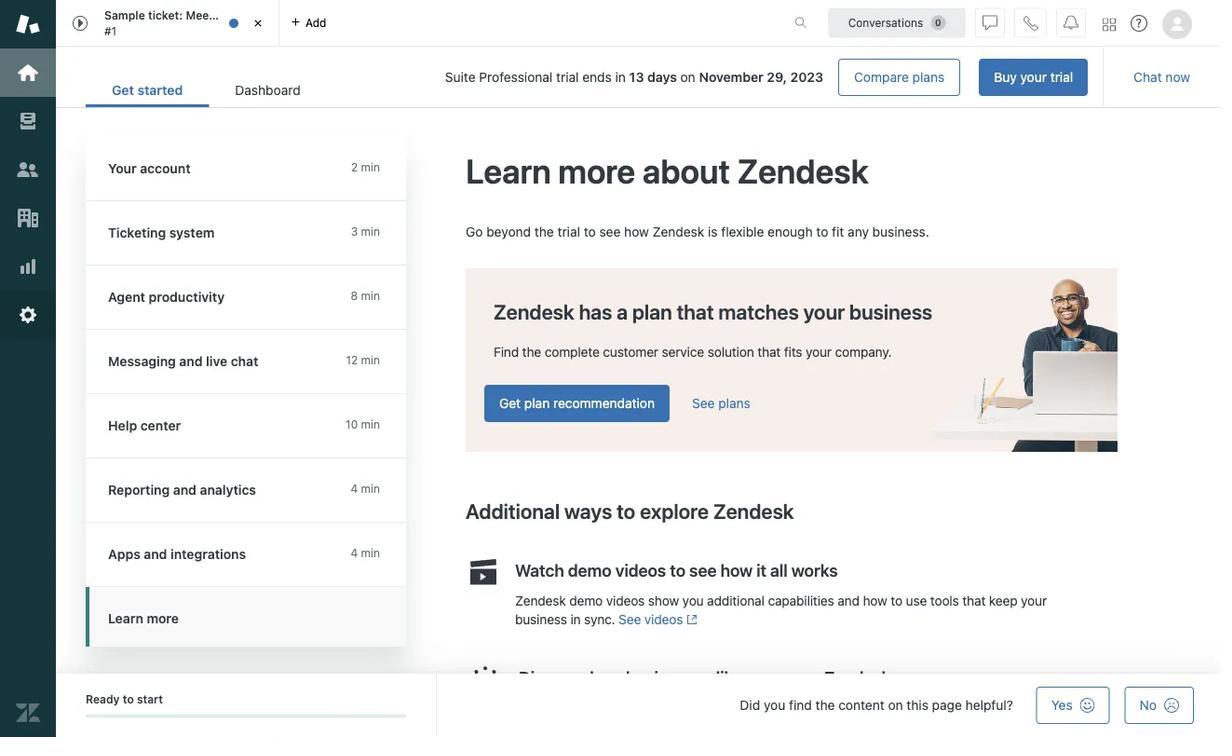 Task type: describe. For each thing, give the bounding box(es) containing it.
button displays agent's chat status as invisible. image
[[983, 15, 998, 30]]

started
[[137, 82, 183, 98]]

agent productivity heading
[[86, 266, 425, 330]]

solution
[[708, 344, 754, 360]]

ticket:
[[148, 9, 183, 22]]

keep
[[989, 593, 1018, 608]]

apps and integrations
[[108, 546, 246, 562]]

conversations button
[[828, 8, 966, 38]]

chat
[[231, 354, 258, 369]]

zendesk demo videos show you additional capabilities and how to use tools that keep your business in sync.
[[515, 593, 1047, 627]]

additional ways to explore zendesk
[[466, 498, 794, 523]]

zendesk left the is
[[653, 223, 705, 239]]

messaging
[[108, 354, 176, 369]]

learn for learn more
[[108, 611, 143, 626]]

your account heading
[[86, 137, 425, 201]]

12 min
[[346, 354, 380, 367]]

beyond
[[487, 223, 531, 239]]

did you find the content on this page helpful?
[[740, 697, 1014, 713]]

fits
[[784, 344, 803, 360]]

this
[[907, 697, 929, 713]]

ticket
[[237, 9, 268, 22]]

see plans
[[692, 395, 751, 411]]

views image
[[16, 109, 40, 133]]

compare
[[854, 69, 909, 85]]

text image
[[932, 278, 1118, 452]]

matches
[[719, 299, 799, 323]]

productivity
[[149, 289, 225, 305]]

watch
[[515, 560, 564, 580]]

messaging and live chat heading
[[86, 330, 425, 394]]

is
[[708, 223, 718, 239]]

in inside section
[[616, 69, 626, 85]]

like
[[716, 667, 742, 687]]

learn more
[[108, 611, 179, 626]]

reporting image
[[16, 254, 40, 279]]

admin image
[[16, 303, 40, 327]]

see for see plans
[[692, 395, 715, 411]]

reporting
[[108, 482, 170, 498]]

customer
[[603, 344, 659, 360]]

November 29, 2023 text field
[[699, 69, 824, 85]]

to left start
[[123, 693, 134, 706]]

professional
[[479, 69, 553, 85]]

4 min for analytics
[[351, 482, 380, 495]]

your account
[[108, 161, 191, 176]]

that inside zendesk demo videos show you additional capabilities and how to use tools that keep your business in sync.
[[963, 593, 986, 608]]

business inside zendesk demo videos show you additional capabilities and how to use tools that keep your business in sync.
[[515, 612, 567, 627]]

integrations
[[171, 546, 246, 562]]

progress-bar progress bar
[[86, 714, 406, 718]]

business.
[[873, 223, 930, 239]]

trial for your
[[1051, 69, 1074, 85]]

november
[[699, 69, 764, 85]]

zendesk image
[[16, 701, 40, 725]]

trial right beyond
[[558, 223, 580, 239]]

your inside zendesk demo videos show you additional capabilities and how to use tools that keep your business in sync.
[[1021, 593, 1047, 608]]

12
[[346, 354, 358, 367]]

min for reporting and analytics
[[361, 482, 380, 495]]

get for get started
[[112, 82, 134, 98]]

4 for reporting and analytics
[[351, 482, 358, 495]]

dashboard tab
[[209, 73, 327, 107]]

zendesk products image
[[1103, 18, 1116, 31]]

ends
[[583, 69, 612, 85]]

compare plans button
[[839, 59, 961, 96]]

use inside zendesk demo videos show you additional capabilities and how to use tools that keep your business in sync.
[[906, 593, 927, 608]]

footer containing did you find the content on this page helpful?
[[56, 674, 1221, 737]]

add
[[306, 16, 327, 29]]

go
[[466, 223, 483, 239]]

get started image
[[16, 61, 40, 85]]

messaging and live chat
[[108, 354, 258, 369]]

reporting and analytics
[[108, 482, 256, 498]]

main element
[[0, 0, 56, 737]]

2023
[[791, 69, 824, 85]]

discover how businesses like yours use zendesk
[[519, 667, 891, 687]]

learn more about zendesk
[[466, 150, 869, 190]]

2
[[351, 161, 358, 174]]

zendesk has a plan that matches your business
[[494, 299, 933, 323]]

how down learn more about zendesk
[[624, 223, 649, 239]]

reporting and analytics heading
[[86, 458, 425, 523]]

center
[[140, 418, 181, 433]]

agent
[[108, 289, 145, 305]]

days
[[648, 69, 677, 85]]

ready to start
[[86, 693, 163, 706]]

sample ticket: meet the ticket #1
[[104, 9, 268, 37]]

videos for to
[[616, 560, 666, 580]]

how right discover
[[590, 667, 622, 687]]

more for learn more about zendesk
[[558, 150, 636, 190]]

#1
[[104, 24, 117, 37]]

enough
[[768, 223, 813, 239]]

get for get plan recommendation
[[499, 395, 521, 411]]

content-title region
[[466, 149, 1118, 192]]

to inside zendesk demo videos show you additional capabilities and how to use tools that keep your business in sync.
[[891, 593, 903, 608]]

0 vertical spatial business
[[850, 299, 933, 323]]

10
[[346, 418, 358, 431]]

on inside section
[[681, 69, 696, 85]]

chat
[[1134, 69, 1163, 85]]

section containing compare plans
[[342, 59, 1088, 96]]

3 min
[[351, 225, 380, 238]]

chat now
[[1134, 69, 1191, 85]]

all
[[771, 560, 788, 580]]

learn for learn more about zendesk
[[466, 150, 551, 190]]

agent productivity
[[108, 289, 225, 305]]

discover
[[519, 667, 586, 687]]

apps
[[108, 546, 141, 562]]

ways
[[565, 498, 612, 523]]

it
[[757, 560, 767, 580]]

on inside footer
[[888, 697, 903, 713]]

service
[[662, 344, 705, 360]]

works
[[792, 560, 838, 580]]

and inside zendesk demo videos show you additional capabilities and how to use tools that keep your business in sync.
[[838, 593, 860, 608]]

help center heading
[[86, 394, 425, 458]]

compare plans
[[854, 69, 945, 85]]

see plans button
[[692, 395, 751, 412]]

go beyond the trial to see how zendesk is flexible enough to fit any business.
[[466, 223, 930, 239]]

yes
[[1052, 697, 1073, 713]]

plans for compare plans
[[913, 69, 945, 85]]

additional
[[466, 498, 560, 523]]

company.
[[835, 344, 892, 360]]

helpful?
[[966, 697, 1014, 713]]

to right ways
[[617, 498, 636, 523]]

find the complete customer service solution that fits your company.
[[494, 344, 892, 360]]

4 for apps and integrations
[[351, 546, 358, 560]]

zendesk inside zendesk demo videos show you additional capabilities and how to use tools that keep your business in sync.
[[515, 593, 566, 608]]

apps and integrations heading
[[86, 523, 425, 587]]

29,
[[767, 69, 787, 85]]

explore
[[640, 498, 709, 523]]

demo for zendesk
[[570, 593, 603, 608]]

learn more button
[[86, 587, 403, 639]]

zendesk up content
[[824, 667, 891, 687]]

dashboard
[[235, 82, 301, 98]]



Task type: locate. For each thing, give the bounding box(es) containing it.
0 vertical spatial more
[[558, 150, 636, 190]]

1 vertical spatial you
[[764, 697, 786, 713]]

demo up sync.
[[570, 593, 603, 608]]

to up has
[[584, 223, 596, 239]]

and for integrations
[[144, 546, 167, 562]]

your
[[108, 161, 137, 176]]

and
[[179, 354, 203, 369], [173, 482, 197, 498], [144, 546, 167, 562], [838, 593, 860, 608]]

your inside button
[[1021, 69, 1047, 85]]

videos down show
[[645, 612, 683, 627]]

get inside get plan recommendation button
[[499, 395, 521, 411]]

2 4 min from the top
[[351, 546, 380, 560]]

recommendation
[[554, 395, 655, 411]]

tab containing sample ticket: meet the ticket
[[56, 0, 280, 47]]

trial for professional
[[556, 69, 579, 85]]

did
[[740, 697, 761, 713]]

zendesk up the enough on the right top of the page
[[737, 150, 869, 190]]

ticketing system
[[108, 225, 215, 240]]

4 inside 'reporting and analytics' 'heading'
[[351, 482, 358, 495]]

learn inside content-title region
[[466, 150, 551, 190]]

page
[[932, 697, 962, 713]]

section
[[342, 59, 1088, 96]]

that left keep on the right of page
[[963, 593, 986, 608]]

1 horizontal spatial business
[[850, 299, 933, 323]]

in left sync.
[[571, 612, 581, 627]]

help center
[[108, 418, 181, 433]]

0 horizontal spatial see
[[600, 223, 621, 239]]

1 vertical spatial on
[[888, 697, 903, 713]]

1 vertical spatial 4
[[351, 546, 358, 560]]

0 vertical spatial demo
[[568, 560, 612, 580]]

1 vertical spatial in
[[571, 612, 581, 627]]

your right buy
[[1021, 69, 1047, 85]]

footer
[[56, 674, 1221, 737]]

in left 13
[[616, 69, 626, 85]]

the inside footer
[[816, 697, 835, 713]]

and for analytics
[[173, 482, 197, 498]]

(opens in a new tab) image
[[683, 614, 698, 625]]

videos up show
[[616, 560, 666, 580]]

0 vertical spatial see
[[692, 395, 715, 411]]

more
[[558, 150, 636, 190], [147, 611, 179, 626]]

your right keep on the right of page
[[1021, 593, 1047, 608]]

learn inside dropdown button
[[108, 611, 143, 626]]

find
[[494, 344, 519, 360]]

see videos
[[619, 612, 683, 627]]

how left it
[[721, 560, 753, 580]]

1 horizontal spatial you
[[764, 697, 786, 713]]

3 min from the top
[[361, 289, 380, 302]]

zendesk up find
[[494, 299, 575, 323]]

more inside "learn more" dropdown button
[[147, 611, 179, 626]]

1 4 from the top
[[351, 482, 358, 495]]

0 vertical spatial see
[[600, 223, 621, 239]]

1 min from the top
[[361, 161, 380, 174]]

buy your trial
[[994, 69, 1074, 85]]

your
[[1021, 69, 1047, 85], [804, 299, 845, 323], [806, 344, 832, 360], [1021, 593, 1047, 608]]

8
[[351, 289, 358, 302]]

business down 'watch'
[[515, 612, 567, 627]]

a
[[617, 299, 628, 323]]

2 min
[[351, 161, 380, 174]]

sync.
[[584, 612, 615, 627]]

that left fits
[[758, 344, 781, 360]]

zendesk support image
[[16, 12, 40, 36]]

see
[[600, 223, 621, 239], [690, 560, 717, 580]]

you
[[683, 593, 704, 608], [764, 697, 786, 713]]

min for your account
[[361, 161, 380, 174]]

0 vertical spatial in
[[616, 69, 626, 85]]

0 vertical spatial 4
[[351, 482, 358, 495]]

0 horizontal spatial more
[[147, 611, 179, 626]]

1 horizontal spatial use
[[906, 593, 927, 608]]

0 vertical spatial that
[[677, 299, 714, 323]]

min inside ticketing system heading
[[361, 225, 380, 238]]

to left tools
[[891, 593, 903, 608]]

min for agent productivity
[[361, 289, 380, 302]]

use
[[906, 593, 927, 608], [793, 667, 821, 687]]

now
[[1166, 69, 1191, 85]]

buy
[[994, 69, 1017, 85]]

1 vertical spatial demo
[[570, 593, 603, 608]]

0 vertical spatial videos
[[616, 560, 666, 580]]

you up the "(opens in a new tab)" image
[[683, 593, 704, 608]]

videos inside zendesk demo videos show you additional capabilities and how to use tools that keep your business in sync.
[[606, 593, 645, 608]]

1 vertical spatial more
[[147, 611, 179, 626]]

get started
[[112, 82, 183, 98]]

to
[[584, 223, 596, 239], [817, 223, 829, 239], [617, 498, 636, 523], [670, 560, 686, 580], [891, 593, 903, 608], [123, 693, 134, 706]]

demo
[[568, 560, 612, 580], [570, 593, 603, 608]]

live
[[206, 354, 227, 369]]

chat now button
[[1119, 59, 1206, 96]]

1 horizontal spatial see
[[692, 395, 715, 411]]

4 min inside 'reporting and analytics' 'heading'
[[351, 482, 380, 495]]

2 vertical spatial that
[[963, 593, 986, 608]]

and left live
[[179, 354, 203, 369]]

on left this
[[888, 697, 903, 713]]

show
[[648, 593, 679, 608]]

1 vertical spatial plans
[[719, 395, 751, 411]]

1 horizontal spatial see
[[690, 560, 717, 580]]

get plan recommendation button
[[485, 385, 670, 422]]

find
[[789, 697, 812, 713]]

0 vertical spatial 4 min
[[351, 482, 380, 495]]

no button
[[1125, 687, 1195, 724]]

any
[[848, 223, 869, 239]]

the inside sample ticket: meet the ticket #1
[[216, 9, 234, 22]]

zendesk up it
[[714, 498, 794, 523]]

7 min from the top
[[361, 546, 380, 560]]

learn up beyond
[[466, 150, 551, 190]]

the
[[216, 9, 234, 22], [535, 223, 554, 239], [522, 344, 541, 360], [816, 697, 835, 713]]

demo inside zendesk demo videos show you additional capabilities and how to use tools that keep your business in sync.
[[570, 593, 603, 608]]

notifications image
[[1064, 15, 1079, 30]]

customers image
[[16, 157, 40, 182]]

on right days
[[681, 69, 696, 85]]

that up find the complete customer service solution that fits your company. on the top of page
[[677, 299, 714, 323]]

to up show
[[670, 560, 686, 580]]

0 horizontal spatial business
[[515, 612, 567, 627]]

trial left ends at the top
[[556, 69, 579, 85]]

business up the company.
[[850, 299, 933, 323]]

and down the works
[[838, 593, 860, 608]]

0 horizontal spatial see
[[619, 612, 641, 627]]

plan right a
[[633, 299, 672, 323]]

in inside zendesk demo videos show you additional capabilities and how to use tools that keep your business in sync.
[[571, 612, 581, 627]]

min for ticketing system
[[361, 225, 380, 238]]

0 vertical spatial you
[[683, 593, 704, 608]]

to left fit
[[817, 223, 829, 239]]

more for learn more
[[147, 611, 179, 626]]

see up the additional
[[690, 560, 717, 580]]

capabilities
[[768, 593, 835, 608]]

plan down complete
[[524, 395, 550, 411]]

0 horizontal spatial in
[[571, 612, 581, 627]]

min for messaging and live chat
[[361, 354, 380, 367]]

tab list containing get started
[[86, 73, 327, 107]]

suite
[[445, 69, 476, 85]]

and inside 'heading'
[[173, 482, 197, 498]]

how inside zendesk demo videos show you additional capabilities and how to use tools that keep your business in sync.
[[863, 593, 888, 608]]

organizations image
[[16, 206, 40, 230]]

min inside your account 'heading'
[[361, 161, 380, 174]]

1 vertical spatial see
[[619, 612, 641, 627]]

trial inside button
[[1051, 69, 1074, 85]]

tabs tab list
[[56, 0, 775, 47]]

0 horizontal spatial get
[[112, 82, 134, 98]]

zendesk down 'watch'
[[515, 593, 566, 608]]

about
[[643, 150, 730, 190]]

plans for see plans
[[719, 395, 751, 411]]

has
[[579, 299, 613, 323]]

yes button
[[1037, 687, 1110, 724]]

help
[[108, 418, 137, 433]]

more down apps and integrations
[[147, 611, 179, 626]]

4 min from the top
[[361, 354, 380, 367]]

5 min from the top
[[361, 418, 380, 431]]

trial down notifications icon
[[1051, 69, 1074, 85]]

1 vertical spatial learn
[[108, 611, 143, 626]]

1 horizontal spatial plan
[[633, 299, 672, 323]]

2 min from the top
[[361, 225, 380, 238]]

2 horizontal spatial that
[[963, 593, 986, 608]]

0 vertical spatial plan
[[633, 299, 672, 323]]

0 horizontal spatial learn
[[108, 611, 143, 626]]

0 vertical spatial learn
[[466, 150, 551, 190]]

fit
[[832, 223, 845, 239]]

4 min for integrations
[[351, 546, 380, 560]]

0 horizontal spatial plans
[[719, 395, 751, 411]]

system
[[169, 225, 215, 240]]

min inside agent productivity "heading"
[[361, 289, 380, 302]]

learn
[[466, 150, 551, 190], [108, 611, 143, 626]]

see right sync.
[[619, 612, 641, 627]]

see down find the complete customer service solution that fits your company. on the top of page
[[692, 395, 715, 411]]

and left analytics
[[173, 482, 197, 498]]

1 horizontal spatial that
[[758, 344, 781, 360]]

learn down 'apps'
[[108, 611, 143, 626]]

1 vertical spatial videos
[[606, 593, 645, 608]]

see videos link
[[619, 612, 698, 627]]

0 horizontal spatial plan
[[524, 395, 550, 411]]

conversations
[[849, 16, 924, 29]]

1 4 min from the top
[[351, 482, 380, 495]]

watch demo videos to see how it all works
[[515, 560, 838, 580]]

6 min from the top
[[361, 482, 380, 495]]

see for see videos
[[619, 612, 641, 627]]

0 vertical spatial on
[[681, 69, 696, 85]]

ticketing
[[108, 225, 166, 240]]

plan
[[633, 299, 672, 323], [524, 395, 550, 411]]

0 vertical spatial plans
[[913, 69, 945, 85]]

plans down the solution in the right of the page
[[719, 395, 751, 411]]

min for apps and integrations
[[361, 546, 380, 560]]

use left tools
[[906, 593, 927, 608]]

tab
[[56, 0, 280, 47]]

close image
[[249, 14, 267, 33]]

more left about
[[558, 150, 636, 190]]

demo for watch
[[568, 560, 612, 580]]

your up the company.
[[804, 299, 845, 323]]

see up a
[[600, 223, 621, 239]]

and for live
[[179, 354, 203, 369]]

4
[[351, 482, 358, 495], [351, 546, 358, 560]]

min inside messaging and live chat heading
[[361, 354, 380, 367]]

2 vertical spatial videos
[[645, 612, 683, 627]]

get help image
[[1131, 15, 1148, 32]]

min inside 'reporting and analytics' 'heading'
[[361, 482, 380, 495]]

1 horizontal spatial plans
[[913, 69, 945, 85]]

ticketing system heading
[[86, 201, 425, 266]]

0 horizontal spatial on
[[681, 69, 696, 85]]

you inside zendesk demo videos show you additional capabilities and how to use tools that keep your business in sync.
[[683, 593, 704, 608]]

0 vertical spatial use
[[906, 593, 927, 608]]

1 horizontal spatial more
[[558, 150, 636, 190]]

13
[[630, 69, 644, 85]]

no
[[1140, 697, 1157, 713]]

3
[[351, 225, 358, 238]]

more inside content-title region
[[558, 150, 636, 190]]

1 vertical spatial get
[[499, 395, 521, 411]]

yours
[[746, 667, 789, 687]]

videos up see videos
[[606, 593, 645, 608]]

1 vertical spatial 4 min
[[351, 546, 380, 560]]

how left tools
[[863, 593, 888, 608]]

how
[[624, 223, 649, 239], [721, 560, 753, 580], [863, 593, 888, 608], [590, 667, 622, 687]]

tab list
[[86, 73, 327, 107]]

learn more heading
[[86, 587, 425, 639]]

on
[[681, 69, 696, 85], [888, 697, 903, 713]]

min for help center
[[361, 418, 380, 431]]

additional
[[707, 593, 765, 608]]

0 horizontal spatial you
[[683, 593, 704, 608]]

plans inside button
[[913, 69, 945, 85]]

see inside button
[[692, 395, 715, 411]]

buy your trial button
[[979, 59, 1088, 96]]

1 vertical spatial that
[[758, 344, 781, 360]]

8 min
[[351, 289, 380, 302]]

zendesk inside content-title region
[[737, 150, 869, 190]]

1 vertical spatial see
[[690, 560, 717, 580]]

0 horizontal spatial use
[[793, 667, 821, 687]]

1 vertical spatial plan
[[524, 395, 550, 411]]

min inside 'help center' heading
[[361, 418, 380, 431]]

0 vertical spatial get
[[112, 82, 134, 98]]

1 vertical spatial business
[[515, 612, 567, 627]]

min inside apps and integrations heading
[[361, 546, 380, 560]]

0 horizontal spatial that
[[677, 299, 714, 323]]

4 min inside apps and integrations heading
[[351, 546, 380, 560]]

1 horizontal spatial on
[[888, 697, 903, 713]]

use up find
[[793, 667, 821, 687]]

plans inside button
[[719, 395, 751, 411]]

1 horizontal spatial get
[[499, 395, 521, 411]]

and right 'apps'
[[144, 546, 167, 562]]

4 inside apps and integrations heading
[[351, 546, 358, 560]]

2 4 from the top
[[351, 546, 358, 560]]

you right did
[[764, 697, 786, 713]]

demo right 'watch'
[[568, 560, 612, 580]]

1 vertical spatial use
[[793, 667, 821, 687]]

add button
[[280, 0, 338, 46]]

get left the "started"
[[112, 82, 134, 98]]

flexible
[[722, 223, 764, 239]]

plans
[[913, 69, 945, 85], [719, 395, 751, 411]]

your right fits
[[806, 344, 832, 360]]

10 min
[[346, 418, 380, 431]]

plans right compare
[[913, 69, 945, 85]]

videos for show
[[606, 593, 645, 608]]

1 horizontal spatial in
[[616, 69, 626, 85]]

businesses
[[626, 667, 713, 687]]

1 horizontal spatial learn
[[466, 150, 551, 190]]

get down find
[[499, 395, 521, 411]]

plan inside button
[[524, 395, 550, 411]]



Task type: vqa. For each thing, say whether or not it's contained in the screenshot.
first MIN from the top
yes



